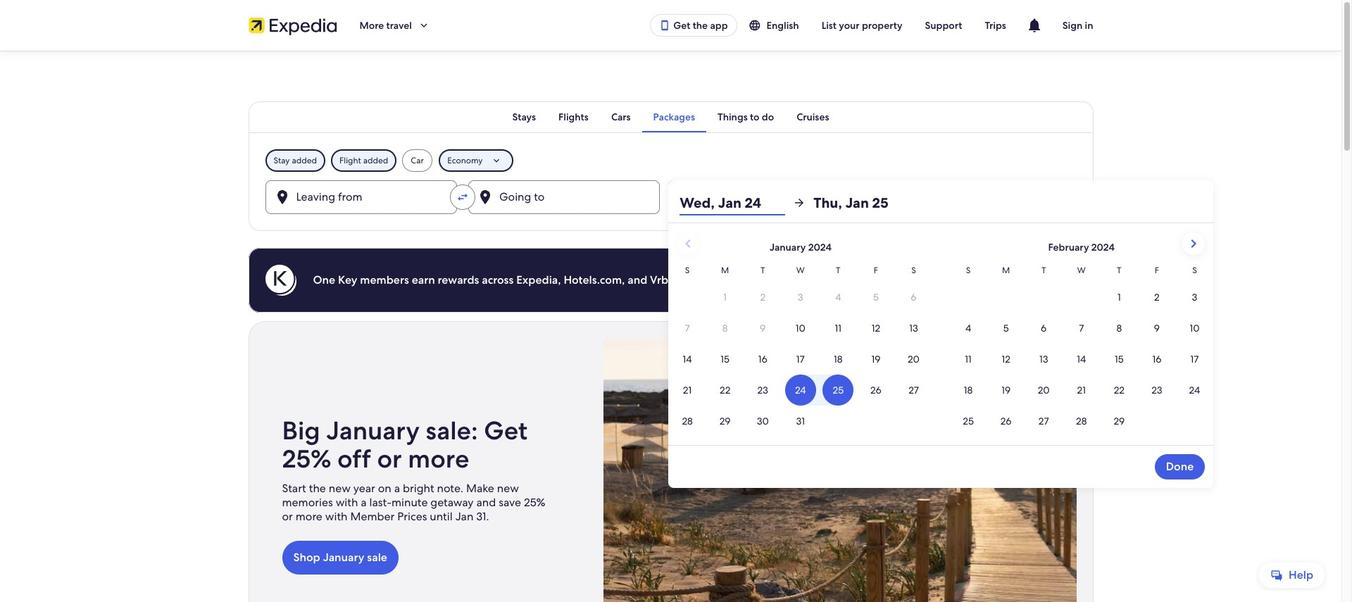 Task type: locate. For each thing, give the bounding box(es) containing it.
0 horizontal spatial a
[[361, 495, 367, 510]]

1 horizontal spatial added
[[363, 155, 388, 166]]

cruises
[[797, 111, 829, 123]]

1 horizontal spatial f
[[1155, 265, 1159, 276]]

the right start
[[309, 481, 326, 496]]

1 m from the left
[[721, 265, 729, 276]]

1 s from the left
[[685, 265, 690, 276]]

1 vertical spatial 25%
[[524, 495, 546, 510]]

added
[[292, 155, 317, 166], [363, 155, 388, 166]]

1 horizontal spatial 25%
[[524, 495, 546, 510]]

and
[[628, 273, 647, 287], [476, 495, 496, 510]]

tab list inside big january sale: get 25% off or more main content
[[248, 101, 1093, 132]]

january inside the big january sale: get 25% off or more start the new year on a bright note. make new memories with a last-minute getaway and save 25% or more with member prices until jan 31.
[[326, 414, 420, 447]]

property
[[862, 19, 903, 32]]

0 horizontal spatial more
[[296, 509, 322, 524]]

25 right thu,
[[872, 194, 889, 212]]

f for february 2024
[[1155, 265, 1159, 276]]

24 inside 'wed, jan 24' button
[[745, 194, 761, 212]]

0 horizontal spatial 2024
[[808, 241, 832, 254]]

1 horizontal spatial 2024
[[1092, 241, 1115, 254]]

2024
[[808, 241, 832, 254], [1092, 241, 1115, 254]]

things to do link
[[706, 101, 785, 132]]

tab list containing stays
[[248, 101, 1093, 132]]

your
[[839, 19, 860, 32]]

2 f from the left
[[1155, 265, 1159, 276]]

1 vertical spatial get
[[484, 414, 528, 447]]

sale:
[[426, 414, 478, 447]]

new left year
[[329, 481, 351, 496]]

2024 right february
[[1092, 241, 1115, 254]]

0 horizontal spatial the
[[309, 481, 326, 496]]

1 added from the left
[[292, 155, 317, 166]]

24 left -
[[720, 195, 733, 210]]

list your property
[[822, 19, 903, 32]]

earn
[[412, 273, 435, 287]]

2 added from the left
[[363, 155, 388, 166]]

0 horizontal spatial get
[[484, 414, 528, 447]]

0 vertical spatial more
[[408, 442, 469, 475]]

with left last-
[[336, 495, 358, 510]]

sign in button
[[1051, 13, 1105, 38]]

25% up start
[[282, 442, 331, 475]]

february 2024
[[1048, 241, 1115, 254]]

wed,
[[680, 194, 715, 212]]

car
[[411, 155, 424, 166]]

february
[[1048, 241, 1089, 254]]

0 horizontal spatial and
[[476, 495, 496, 510]]

1 horizontal spatial 25
[[872, 194, 889, 212]]

1 horizontal spatial m
[[1002, 265, 1010, 276]]

25
[[872, 194, 889, 212], [764, 195, 777, 210]]

1 f from the left
[[874, 265, 878, 276]]

0 vertical spatial or
[[377, 442, 402, 475]]

get right sale:
[[484, 414, 528, 447]]

0 horizontal spatial f
[[874, 265, 878, 276]]

more down start
[[296, 509, 322, 524]]

off
[[337, 442, 371, 475]]

things to do
[[718, 111, 774, 123]]

make
[[466, 481, 494, 496]]

1 2024 from the left
[[808, 241, 832, 254]]

january
[[770, 241, 806, 254], [326, 414, 420, 447], [323, 550, 364, 565]]

to
[[750, 111, 760, 123]]

get the app
[[673, 19, 728, 32]]

cruises link
[[785, 101, 841, 132]]

get inside the big january sale: get 25% off or more start the new year on a bright note. make new memories with a last-minute getaway and save 25% or more with member prices until jan 31.
[[484, 414, 528, 447]]

or up on
[[377, 442, 402, 475]]

with left member
[[325, 509, 348, 524]]

1 vertical spatial or
[[282, 509, 293, 524]]

english button
[[737, 13, 810, 38]]

a
[[394, 481, 400, 496], [361, 495, 367, 510]]

m for february 2024
[[1002, 265, 1010, 276]]

31.
[[476, 509, 489, 524]]

january for sale
[[323, 550, 364, 565]]

and left save
[[476, 495, 496, 510]]

added for stay added
[[292, 155, 317, 166]]

0 horizontal spatial 24
[[720, 195, 733, 210]]

1 vertical spatial the
[[309, 481, 326, 496]]

added right stay
[[292, 155, 317, 166]]

memories
[[282, 495, 333, 510]]

january down jan 24 - jan 25 button
[[770, 241, 806, 254]]

expedia logo image
[[248, 15, 337, 35]]

0 horizontal spatial new
[[329, 481, 351, 496]]

2 t from the left
[[836, 265, 841, 276]]

w down 'january 2024'
[[796, 265, 805, 276]]

stays
[[512, 111, 536, 123]]

1 horizontal spatial or
[[377, 442, 402, 475]]

1 horizontal spatial w
[[1077, 265, 1086, 276]]

s
[[685, 265, 690, 276], [912, 265, 916, 276], [966, 265, 971, 276], [1193, 265, 1197, 276]]

-
[[736, 195, 741, 210]]

25 right -
[[764, 195, 777, 210]]

2 2024 from the left
[[1092, 241, 1115, 254]]

january left 'sale'
[[323, 550, 364, 565]]

0 horizontal spatial m
[[721, 265, 729, 276]]

0 vertical spatial 25%
[[282, 442, 331, 475]]

24
[[745, 194, 761, 212], [720, 195, 733, 210]]

2 w from the left
[[1077, 265, 1086, 276]]

2 m from the left
[[1002, 265, 1010, 276]]

or down start
[[282, 509, 293, 524]]

minute
[[392, 495, 428, 510]]

3 s from the left
[[966, 265, 971, 276]]

jan
[[718, 194, 742, 212], [846, 194, 869, 212], [700, 195, 718, 210], [743, 195, 762, 210], [455, 509, 474, 524]]

1 w from the left
[[796, 265, 805, 276]]

next month image
[[1186, 235, 1202, 252]]

a right on
[[394, 481, 400, 496]]

2 s from the left
[[912, 265, 916, 276]]

the left app
[[693, 19, 708, 32]]

and left vrbo on the top left
[[628, 273, 647, 287]]

m
[[721, 265, 729, 276], [1002, 265, 1010, 276]]

w
[[796, 265, 805, 276], [1077, 265, 1086, 276]]

more up note.
[[408, 442, 469, 475]]

0 horizontal spatial 25%
[[282, 442, 331, 475]]

2 vertical spatial january
[[323, 550, 364, 565]]

rewards
[[438, 273, 479, 287]]

0 horizontal spatial or
[[282, 509, 293, 524]]

t
[[761, 265, 765, 276], [836, 265, 841, 276], [1042, 265, 1046, 276], [1117, 265, 1122, 276]]

january for sale:
[[326, 414, 420, 447]]

1 vertical spatial january
[[326, 414, 420, 447]]

1 horizontal spatial get
[[673, 19, 690, 32]]

stay added
[[274, 155, 317, 166]]

1 vertical spatial and
[[476, 495, 496, 510]]

one key members earn rewards across expedia, hotels.com, and vrbo
[[313, 273, 675, 287]]

0 horizontal spatial w
[[796, 265, 805, 276]]

1 horizontal spatial and
[[628, 273, 647, 287]]

0 horizontal spatial added
[[292, 155, 317, 166]]

tab list
[[248, 101, 1093, 132]]

25%
[[282, 442, 331, 475], [524, 495, 546, 510]]

w for january
[[796, 265, 805, 276]]

new
[[329, 481, 351, 496], [497, 481, 519, 496]]

24 right -
[[745, 194, 761, 212]]

jan inside the big january sale: get 25% off or more start the new year on a bright note. make new memories with a last-minute getaway and save 25% or more with member prices until jan 31.
[[455, 509, 474, 524]]

2024 down thu,
[[808, 241, 832, 254]]

1 horizontal spatial 24
[[745, 194, 761, 212]]

with
[[336, 495, 358, 510], [325, 509, 348, 524]]

f
[[874, 265, 878, 276], [1155, 265, 1159, 276]]

or
[[377, 442, 402, 475], [282, 509, 293, 524]]

get right 'download the app button' image
[[673, 19, 690, 32]]

1 t from the left
[[761, 265, 765, 276]]

january up year
[[326, 414, 420, 447]]

big
[[282, 414, 320, 447]]

1 vertical spatial more
[[296, 509, 322, 524]]

flights link
[[547, 101, 600, 132]]

1 horizontal spatial new
[[497, 481, 519, 496]]

w down the february 2024
[[1077, 265, 1086, 276]]

flight
[[339, 155, 361, 166]]

bright
[[403, 481, 434, 496]]

25% right save
[[524, 495, 546, 510]]

download the app button image
[[659, 20, 671, 31]]

the
[[693, 19, 708, 32], [309, 481, 326, 496]]

1 horizontal spatial the
[[693, 19, 708, 32]]

added right flight at top left
[[363, 155, 388, 166]]

new right the make
[[497, 481, 519, 496]]

more
[[408, 442, 469, 475], [296, 509, 322, 524]]

a left last-
[[361, 495, 367, 510]]



Task type: describe. For each thing, give the bounding box(es) containing it.
one
[[313, 273, 335, 287]]

small image
[[748, 19, 767, 32]]

4 t from the left
[[1117, 265, 1122, 276]]

january 2024
[[770, 241, 832, 254]]

thu,
[[814, 194, 842, 212]]

0 vertical spatial the
[[693, 19, 708, 32]]

f for january 2024
[[874, 265, 878, 276]]

more travel button
[[348, 13, 441, 38]]

big january sale: get 25% off or more main content
[[0, 51, 1342, 602]]

wed, jan 24 button
[[680, 190, 786, 216]]

1 new from the left
[[329, 481, 351, 496]]

done button
[[1155, 454, 1205, 480]]

wed, jan 24
[[680, 194, 761, 212]]

0 horizontal spatial 25
[[764, 195, 777, 210]]

trailing image
[[418, 19, 430, 32]]

2 new from the left
[[497, 481, 519, 496]]

0 vertical spatial get
[[673, 19, 690, 32]]

note.
[[437, 481, 463, 496]]

m for january 2024
[[721, 265, 729, 276]]

flight added
[[339, 155, 388, 166]]

support
[[925, 19, 962, 32]]

packages link
[[642, 101, 706, 132]]

cars
[[611, 111, 631, 123]]

more
[[360, 19, 384, 32]]

added for flight added
[[363, 155, 388, 166]]

swap origin and destination values image
[[456, 191, 469, 204]]

4 s from the left
[[1193, 265, 1197, 276]]

support link
[[914, 13, 974, 38]]

sale
[[367, 550, 387, 565]]

previous month image
[[680, 235, 697, 252]]

stays link
[[501, 101, 547, 132]]

vrbo
[[650, 273, 675, 287]]

jan 24 - jan 25
[[700, 195, 777, 210]]

member
[[350, 509, 395, 524]]

economy button
[[439, 149, 514, 172]]

trips link
[[974, 13, 1018, 38]]

until
[[430, 509, 453, 524]]

things
[[718, 111, 748, 123]]

year
[[353, 481, 375, 496]]

list your property link
[[810, 13, 914, 38]]

economy
[[447, 155, 483, 166]]

jan 24 - jan 25 button
[[669, 180, 828, 214]]

hotels.com,
[[564, 273, 625, 287]]

sign in
[[1063, 19, 1093, 32]]

prices
[[397, 509, 427, 524]]

expedia,
[[516, 273, 561, 287]]

0 vertical spatial and
[[628, 273, 647, 287]]

in
[[1085, 19, 1093, 32]]

travel
[[386, 19, 412, 32]]

w for february
[[1077, 265, 1086, 276]]

shop january sale link
[[282, 541, 399, 575]]

more travel
[[360, 19, 412, 32]]

2024 for february 2024
[[1092, 241, 1115, 254]]

thu, jan 25
[[814, 194, 889, 212]]

key
[[338, 273, 357, 287]]

packages
[[653, 111, 695, 123]]

big january sale: get 25% off or more start the new year on a bright note. make new memories with a last-minute getaway and save 25% or more with member prices until jan 31.
[[282, 414, 546, 524]]

english
[[767, 19, 799, 32]]

communication center icon image
[[1026, 17, 1043, 34]]

shop january sale
[[293, 550, 387, 565]]

done
[[1166, 459, 1194, 474]]

0 vertical spatial january
[[770, 241, 806, 254]]

stay
[[274, 155, 290, 166]]

3 t from the left
[[1042, 265, 1046, 276]]

start
[[282, 481, 306, 496]]

getaway
[[431, 495, 474, 510]]

cars link
[[600, 101, 642, 132]]

the inside the big january sale: get 25% off or more start the new year on a bright note. make new memories with a last-minute getaway and save 25% or more with member prices until jan 31.
[[309, 481, 326, 496]]

last-
[[369, 495, 392, 510]]

app
[[710, 19, 728, 32]]

on
[[378, 481, 391, 496]]

shop
[[293, 550, 320, 565]]

24 inside jan 24 - jan 25 button
[[720, 195, 733, 210]]

list
[[822, 19, 837, 32]]

trips
[[985, 19, 1006, 32]]

and inside the big january sale: get 25% off or more start the new year on a bright note. make new memories with a last-minute getaway and save 25% or more with member prices until jan 31.
[[476, 495, 496, 510]]

1 horizontal spatial more
[[408, 442, 469, 475]]

2024 for january 2024
[[808, 241, 832, 254]]

get the app link
[[650, 14, 737, 37]]

members
[[360, 273, 409, 287]]

save
[[499, 495, 521, 510]]

flights
[[559, 111, 589, 123]]

1 horizontal spatial a
[[394, 481, 400, 496]]

thu, jan 25 button
[[814, 190, 919, 216]]

across
[[482, 273, 514, 287]]

do
[[762, 111, 774, 123]]

sign
[[1063, 19, 1083, 32]]



Task type: vqa. For each thing, say whether or not it's contained in the screenshot.
Things To Do link
yes



